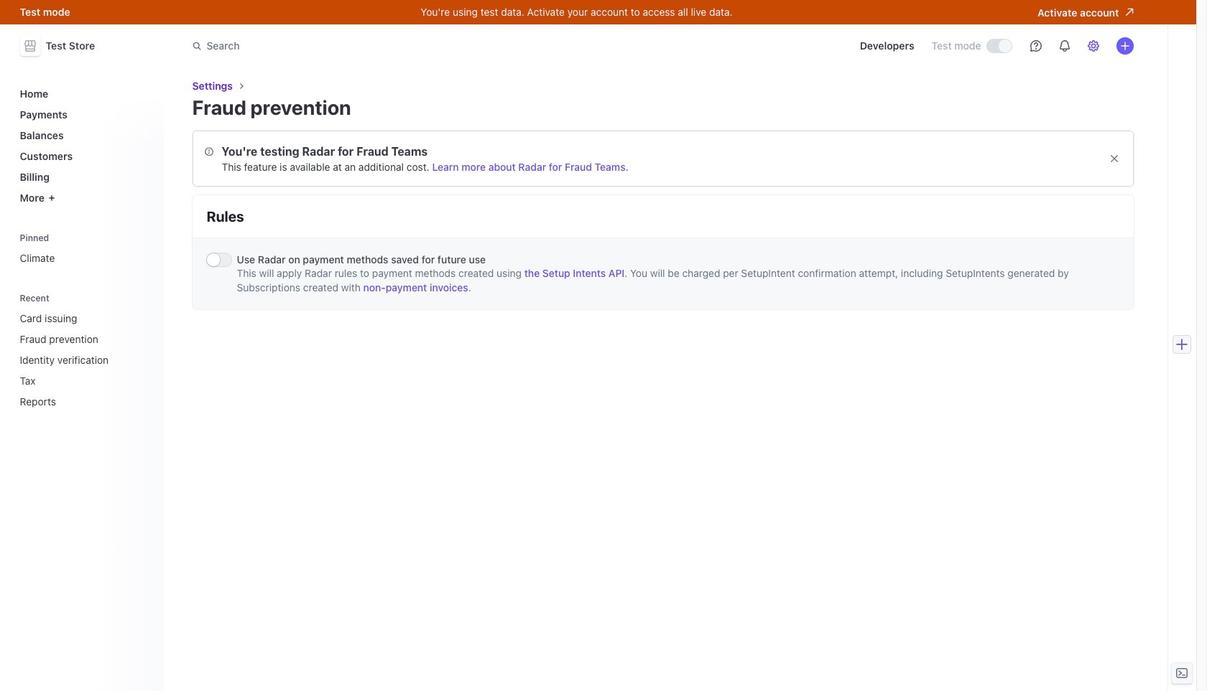 Task type: vqa. For each thing, say whether or not it's contained in the screenshot.
the leftmost The 2
no



Task type: locate. For each thing, give the bounding box(es) containing it.
notifications image
[[1059, 40, 1070, 52]]

2 recent element from the top
[[14, 307, 155, 414]]

recent element
[[14, 289, 155, 414], [14, 307, 155, 414]]

Search text field
[[184, 33, 589, 59]]

help image
[[1030, 40, 1042, 52]]

Test mode checkbox
[[987, 40, 1011, 53]]

close image
[[1110, 154, 1118, 163]]

clear history image
[[140, 294, 149, 303]]

None search field
[[184, 33, 589, 59]]

pinned element
[[14, 228, 155, 270]]



Task type: describe. For each thing, give the bounding box(es) containing it.
core navigation links element
[[14, 82, 155, 210]]

1 recent element from the top
[[14, 289, 155, 414]]

edit pins image
[[140, 234, 149, 243]]

settings image
[[1088, 40, 1099, 52]]



